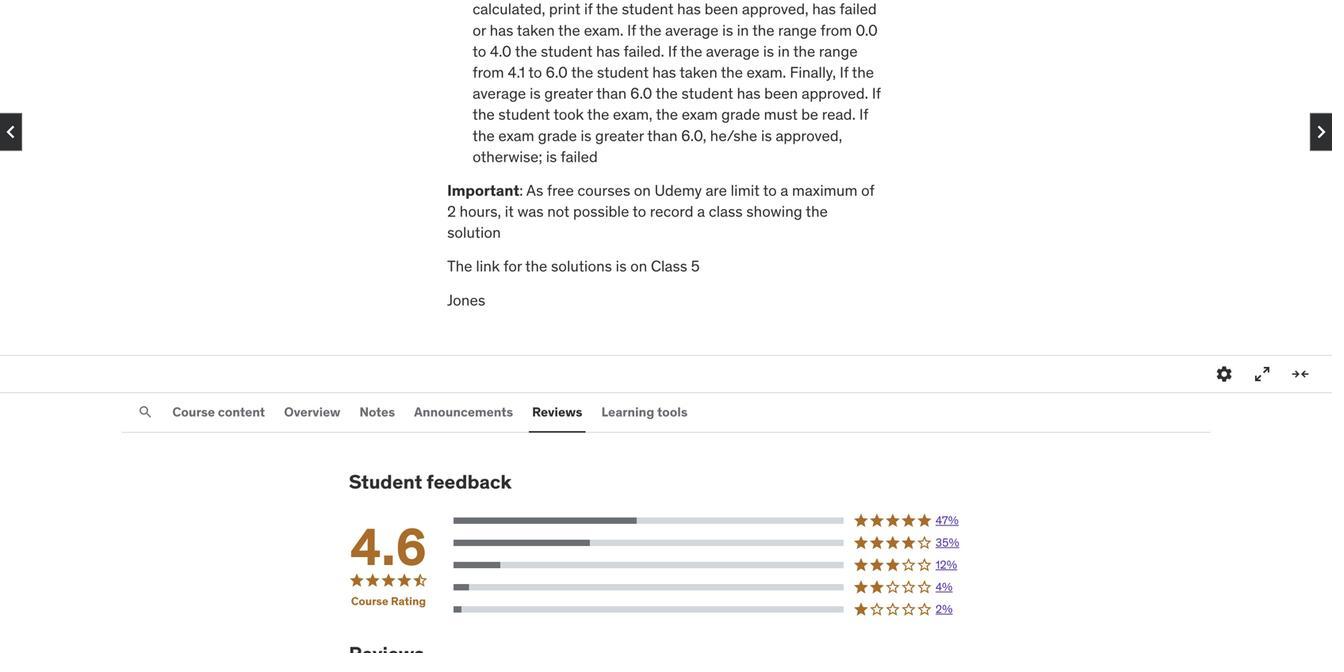 Task type: describe. For each thing, give the bounding box(es) containing it.
0 horizontal spatial the
[[525, 257, 548, 276]]

important
[[447, 181, 520, 200]]

course for course content
[[172, 404, 215, 420]]

35% button
[[454, 535, 984, 551]]

notes
[[360, 404, 395, 420]]

limit
[[731, 181, 760, 200]]

jones
[[447, 291, 486, 310]]

record
[[650, 202, 694, 221]]

learning
[[602, 404, 655, 420]]

for
[[504, 257, 522, 276]]

content
[[218, 404, 265, 420]]

go to next lecture image
[[1309, 119, 1333, 145]]

settings image
[[1215, 365, 1234, 384]]

2
[[447, 202, 456, 221]]

solution
[[447, 223, 501, 242]]

overview
[[284, 404, 341, 420]]

12%
[[936, 558, 958, 572]]

maximum
[[792, 181, 858, 200]]

4%
[[936, 580, 953, 595]]

0 horizontal spatial to
[[633, 202, 647, 221]]

fullscreen image
[[1253, 365, 1272, 384]]

reviews
[[532, 404, 583, 420]]

udemy
[[655, 181, 702, 200]]

student feedback
[[349, 471, 512, 494]]

1 horizontal spatial to
[[763, 181, 777, 200]]

is
[[616, 257, 627, 276]]

courses
[[578, 181, 631, 200]]

: as free courses on udemy are limit to a maximum of 2 hours, it was not possible to record a class showing the solution
[[447, 181, 875, 242]]

the
[[447, 257, 473, 276]]

student
[[349, 471, 422, 494]]

course content button
[[169, 394, 268, 432]]

link
[[476, 257, 500, 276]]

1 vertical spatial a
[[697, 202, 705, 221]]

learning tools
[[602, 404, 688, 420]]

course for course rating
[[351, 595, 389, 609]]



Task type: locate. For each thing, give the bounding box(es) containing it.
to
[[763, 181, 777, 200], [633, 202, 647, 221]]

5
[[691, 257, 700, 276]]

to left record
[[633, 202, 647, 221]]

on right is
[[631, 257, 647, 276]]

0 vertical spatial course
[[172, 404, 215, 420]]

not
[[547, 202, 570, 221]]

course
[[172, 404, 215, 420], [351, 595, 389, 609]]

4.6
[[350, 516, 427, 580]]

1 horizontal spatial a
[[781, 181, 789, 200]]

the right for
[[525, 257, 548, 276]]

course left rating
[[351, 595, 389, 609]]

feedback
[[427, 471, 512, 494]]

a left the class
[[697, 202, 705, 221]]

announcements
[[414, 404, 513, 420]]

the down maximum
[[806, 202, 828, 221]]

47% button
[[454, 513, 984, 529]]

was
[[518, 202, 544, 221]]

on left udemy
[[634, 181, 651, 200]]

rating
[[391, 595, 426, 609]]

the link for the solutions is on class 5
[[447, 257, 700, 276]]

a
[[781, 181, 789, 200], [697, 202, 705, 221]]

on
[[634, 181, 651, 200], [631, 257, 647, 276]]

hours,
[[460, 202, 501, 221]]

1 horizontal spatial course
[[351, 595, 389, 609]]

on inside : as free courses on udemy are limit to a maximum of 2 hours, it was not possible to record a class showing the solution
[[634, 181, 651, 200]]

tools
[[657, 404, 688, 420]]

47%
[[936, 514, 959, 528]]

0 vertical spatial the
[[806, 202, 828, 221]]

course content
[[172, 404, 265, 420]]

0 vertical spatial to
[[763, 181, 777, 200]]

0 vertical spatial a
[[781, 181, 789, 200]]

learning tools button
[[598, 394, 691, 432]]

class
[[709, 202, 743, 221]]

exit expanded view image
[[1291, 365, 1310, 384]]

search image
[[137, 405, 153, 421]]

0 horizontal spatial course
[[172, 404, 215, 420]]

2% button
[[454, 602, 984, 618]]

a up showing
[[781, 181, 789, 200]]

overview button
[[281, 394, 344, 432]]

:
[[520, 181, 523, 200]]

notes button
[[356, 394, 398, 432]]

are
[[706, 181, 727, 200]]

of
[[862, 181, 875, 200]]

to up showing
[[763, 181, 777, 200]]

showing
[[747, 202, 803, 221]]

the inside : as free courses on udemy are limit to a maximum of 2 hours, it was not possible to record a class showing the solution
[[806, 202, 828, 221]]

2%
[[936, 603, 953, 617]]

possible
[[573, 202, 629, 221]]

class
[[651, 257, 688, 276]]

the
[[806, 202, 828, 221], [525, 257, 548, 276]]

1 vertical spatial on
[[631, 257, 647, 276]]

1 vertical spatial the
[[525, 257, 548, 276]]

0 horizontal spatial a
[[697, 202, 705, 221]]

0 vertical spatial on
[[634, 181, 651, 200]]

1 vertical spatial course
[[351, 595, 389, 609]]

announcements button
[[411, 394, 516, 432]]

4% button
[[454, 580, 984, 596]]

course rating
[[351, 595, 426, 609]]

free
[[547, 181, 574, 200]]

1 horizontal spatial the
[[806, 202, 828, 221]]

it
[[505, 202, 514, 221]]

35%
[[936, 536, 960, 550]]

1 vertical spatial to
[[633, 202, 647, 221]]

12% button
[[454, 558, 984, 573]]

reviews button
[[529, 394, 586, 432]]

go to previous lecture image
[[0, 119, 23, 145]]

as
[[527, 181, 544, 200]]

course inside button
[[172, 404, 215, 420]]

course left content
[[172, 404, 215, 420]]

solutions
[[551, 257, 612, 276]]



Task type: vqa. For each thing, say whether or not it's contained in the screenshot.
With
no



